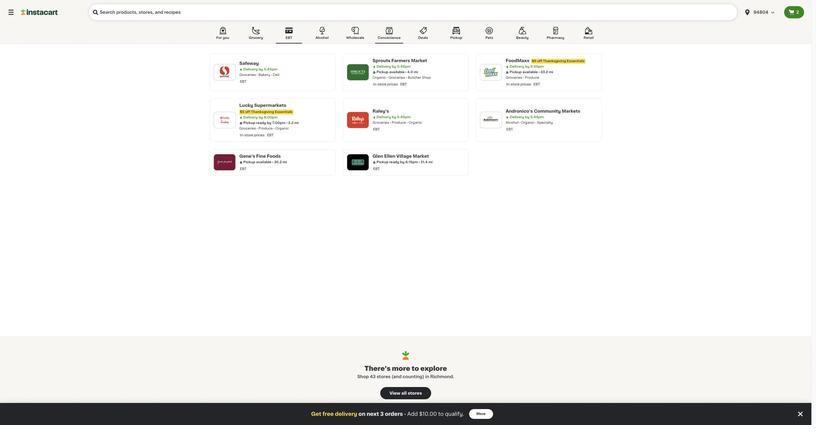 Task type: describe. For each thing, give the bounding box(es) containing it.
counting)
[[403, 375, 424, 379]]

free
[[323, 412, 334, 417]]

mi for 30.2 mi
[[283, 161, 287, 164]]

qualify.
[[445, 412, 465, 417]]

beauty
[[517, 36, 529, 40]]

shop categories tab list
[[210, 26, 602, 44]]

delivery for sprouts farmers market
[[377, 65, 391, 68]]

alcohol button
[[309, 26, 336, 44]]

deli
[[273, 73, 280, 77]]

organic groceries butcher shop
[[373, 76, 431, 79]]

30.2
[[274, 161, 282, 164]]

$5 inside "lucky supermarkets $5 off thanksgiving essentials"
[[240, 110, 245, 114]]

next
[[367, 412, 379, 417]]

pharmacy button
[[543, 26, 569, 44]]

$5 inside foodmaxx $5 off thanksgiving essentials
[[532, 59, 537, 63]]

in
[[426, 375, 430, 379]]

groceries down "sprouts farmers market"
[[389, 76, 406, 79]]

ready for 6:15pm
[[390, 161, 400, 164]]

all
[[402, 392, 407, 396]]

off inside "lucky supermarkets $5 off thanksgiving essentials"
[[245, 110, 250, 114]]

gene's fine foods
[[240, 154, 281, 159]]

pickup for 31.4 mi
[[377, 161, 389, 164]]

instacart image
[[21, 9, 58, 16]]

village
[[397, 154, 412, 159]]

Search field
[[88, 4, 738, 21]]

more
[[392, 366, 411, 372]]

for you button
[[210, 26, 236, 44]]

delivery
[[335, 412, 358, 417]]

get
[[311, 412, 322, 417]]

deals button
[[410, 26, 437, 44]]

31.4
[[421, 161, 428, 164]]

4.0 mi
[[408, 71, 418, 74]]

pickup ready by 7:00pm
[[244, 121, 286, 125]]

delivery down lucky
[[244, 116, 258, 119]]

2 vertical spatial produce
[[259, 127, 273, 130]]

groceries produce
[[506, 76, 540, 79]]

more
[[477, 413, 486, 416]]

in- for foodmaxx
[[507, 83, 511, 86]]

grocery
[[249, 36, 263, 40]]

thanksgiving inside "lucky supermarkets $5 off thanksgiving essentials"
[[251, 110, 274, 114]]

0 horizontal spatial available
[[256, 161, 272, 164]]

mi for 31.4 mi
[[429, 161, 433, 164]]

fine
[[256, 154, 266, 159]]

specialty
[[538, 121, 553, 125]]

pets
[[486, 36, 494, 40]]

6:15pm
[[406, 161, 418, 164]]

2
[[797, 10, 800, 14]]

safeway
[[240, 61, 259, 66]]

treatment tracker modal dialog
[[0, 404, 812, 426]]

(and
[[392, 375, 402, 379]]

groceries down the "foodmaxx"
[[506, 76, 523, 79]]

in- for lucky supermarkets
[[240, 134, 245, 137]]

view
[[390, 392, 401, 396]]

glen ellen village market logo image
[[350, 155, 366, 171]]

farmers
[[392, 59, 410, 63]]

pickup button
[[443, 26, 470, 44]]

view all stores link
[[381, 388, 432, 400]]

by for 33.2 mi
[[525, 65, 530, 68]]

to inside get free delivery on next 3 orders • add $10.00 to qualify.
[[439, 412, 444, 417]]

3.2
[[288, 121, 294, 125]]

groceries down delivery by 6:00pm
[[240, 127, 256, 130]]

andronico's community markets logo image
[[483, 112, 499, 128]]

pickup ready by 6:15pm
[[377, 161, 418, 164]]

5:45pm for raley's
[[397, 116, 411, 119]]

there's
[[365, 366, 391, 372]]

pickup available for groceries
[[377, 71, 405, 74]]

ready for 7:00pm
[[256, 121, 266, 125]]

on
[[359, 412, 366, 417]]

off inside foodmaxx $5 off thanksgiving essentials
[[538, 59, 543, 63]]

alcohol for alcohol
[[316, 36, 329, 40]]

get free delivery on next 3 orders • add $10.00 to qualify.
[[311, 412, 465, 417]]

butcher
[[408, 76, 422, 79]]

richmond.
[[431, 375, 454, 379]]

convenience
[[378, 36, 401, 40]]

33.2 mi
[[541, 71, 554, 74]]

supermarkets
[[254, 103, 287, 108]]

available for groceries
[[390, 71, 405, 74]]

sprouts farmers market
[[373, 59, 428, 63]]

sprouts farmers market logo image
[[350, 64, 366, 80]]

you
[[223, 36, 230, 40]]

gene's
[[240, 154, 255, 159]]

pickup for 30.2 mi
[[244, 161, 255, 164]]

alcohol organic specialty
[[506, 121, 553, 125]]

in-store prices ebt for lucky supermarkets
[[240, 134, 274, 137]]

pharmacy
[[547, 36, 565, 40]]

1 horizontal spatial produce
[[392, 121, 406, 125]]

alcohol for alcohol organic specialty
[[506, 121, 519, 125]]

community
[[534, 109, 561, 113]]

1 horizontal spatial in-store prices ebt
[[373, 83, 407, 86]]

by for organic
[[525, 116, 530, 119]]

30.2 mi
[[274, 161, 287, 164]]

by for 3.2 mi
[[259, 116, 263, 119]]

orders
[[385, 412, 403, 417]]

for you
[[216, 36, 230, 40]]

delivery for safeway
[[244, 68, 258, 71]]

delivery for andronico's community markets
[[510, 116, 525, 119]]

ebt inside button
[[286, 36, 293, 40]]

5:45pm for safeway
[[264, 68, 278, 71]]

by for produce
[[392, 116, 397, 119]]

ellen
[[385, 154, 396, 159]]

delivery by 5:45pm for sprouts farmers market
[[377, 65, 411, 68]]

by for bakery
[[259, 68, 263, 71]]

1 horizontal spatial prices
[[388, 83, 398, 86]]

groceries down raley's in the left top of the page
[[373, 121, 389, 125]]

1 94804 button from the left
[[741, 4, 785, 21]]

foodmaxx
[[506, 59, 530, 63]]

for
[[216, 36, 222, 40]]

ebt button
[[276, 26, 302, 44]]

mi for 4.0 mi
[[414, 71, 418, 74]]

stores inside button
[[408, 392, 422, 396]]

retail
[[584, 36, 594, 40]]

raley's
[[373, 109, 389, 113]]

0 horizontal spatial pickup available
[[244, 161, 272, 164]]



Task type: locate. For each thing, give the bounding box(es) containing it.
pickup for 4.0 mi
[[377, 71, 389, 74]]

1 vertical spatial ready
[[390, 161, 400, 164]]

off up the "33.2"
[[538, 59, 543, 63]]

mi right the "33.2"
[[549, 71, 554, 74]]

in-store prices ebt down organic groceries butcher shop
[[373, 83, 407, 86]]

0 horizontal spatial store
[[245, 134, 253, 137]]

0 horizontal spatial groceries produce organic
[[240, 127, 289, 130]]

delivery by 5:45pm for safeway
[[244, 68, 278, 71]]

delivery by 5:45pm for andronico's community markets
[[510, 116, 544, 119]]

by for 4.0 mi
[[392, 65, 397, 68]]

94804 button
[[741, 4, 785, 21], [744, 4, 781, 21]]

1 vertical spatial to
[[439, 412, 444, 417]]

store down pickup ready by 7:00pm
[[245, 134, 253, 137]]

0 horizontal spatial off
[[245, 110, 250, 114]]

in- up gene's
[[240, 134, 245, 137]]

5:45pm for sprouts farmers market
[[397, 65, 411, 68]]

0 horizontal spatial in-
[[240, 134, 245, 137]]

1 horizontal spatial to
[[439, 412, 444, 417]]

there's more to explore shop 43 stores (and counting) in richmond.
[[358, 366, 454, 379]]

groceries bakery deli
[[240, 73, 280, 77]]

1 horizontal spatial off
[[538, 59, 543, 63]]

31.4 mi
[[421, 161, 433, 164]]

delivery by 5:45pm for raley's
[[377, 116, 411, 119]]

$5 down lucky
[[240, 110, 245, 114]]

prices down pickup ready by 7:00pm
[[254, 134, 265, 137]]

essentials up 7:00pm
[[275, 110, 293, 114]]

deals
[[418, 36, 428, 40]]

0 horizontal spatial produce
[[259, 127, 273, 130]]

1 horizontal spatial essentials
[[567, 59, 585, 63]]

prices down 'groceries produce'
[[521, 83, 531, 86]]

0 vertical spatial alcohol
[[316, 36, 329, 40]]

3
[[381, 412, 384, 417]]

foods
[[267, 154, 281, 159]]

1 horizontal spatial alcohol
[[506, 121, 519, 125]]

view all stores button
[[381, 388, 432, 400]]

1 vertical spatial thanksgiving
[[251, 110, 274, 114]]

delivery down safeway
[[244, 68, 258, 71]]

beauty button
[[510, 26, 536, 44]]

wholesale
[[346, 36, 365, 40]]

pickup
[[451, 36, 463, 40], [377, 71, 389, 74], [510, 71, 522, 74], [244, 121, 255, 125], [244, 161, 255, 164], [377, 161, 389, 164]]

available down fine
[[256, 161, 272, 164]]

0 vertical spatial ready
[[256, 121, 266, 125]]

store
[[378, 83, 387, 86], [511, 83, 520, 86], [245, 134, 253, 137]]

mi for 33.2 mi
[[549, 71, 554, 74]]

1 horizontal spatial groceries produce organic
[[373, 121, 422, 125]]

in-
[[373, 83, 378, 86], [507, 83, 511, 86], [240, 134, 245, 137]]

1 horizontal spatial ready
[[390, 161, 400, 164]]

mi right 3.2
[[295, 121, 299, 125]]

None search field
[[88, 4, 738, 21]]

0 vertical spatial market
[[411, 59, 428, 63]]

wholesale button
[[342, 26, 369, 44]]

delivery by 5:45pm up groceries bakery deli
[[244, 68, 278, 71]]

pickup available
[[377, 71, 405, 74], [510, 71, 538, 74], [244, 161, 272, 164]]

shop left 43
[[358, 375, 369, 379]]

andronico's
[[506, 109, 533, 113]]

0 vertical spatial shop
[[422, 76, 431, 79]]

in-store prices ebt down pickup ready by 7:00pm
[[240, 134, 274, 137]]

0 horizontal spatial prices
[[254, 134, 265, 137]]

delivery down sprouts
[[377, 65, 391, 68]]

2 horizontal spatial prices
[[521, 83, 531, 86]]

essentials
[[567, 59, 585, 63], [275, 110, 293, 114]]

store down 'groceries produce'
[[511, 83, 520, 86]]

43
[[370, 375, 376, 379]]

market up 31.4 on the right
[[413, 154, 429, 159]]

stores
[[377, 375, 391, 379], [408, 392, 422, 396]]

1 vertical spatial alcohol
[[506, 121, 519, 125]]

delivery by 5:45pm up alcohol organic specialty
[[510, 116, 544, 119]]

essentials inside "lucky supermarkets $5 off thanksgiving essentials"
[[275, 110, 293, 114]]

1 vertical spatial shop
[[358, 375, 369, 379]]

1 horizontal spatial $5
[[532, 59, 537, 63]]

delivery by 5:45pm down "sprouts farmers market"
[[377, 65, 411, 68]]

explore
[[421, 366, 447, 372]]

lucky supermarkets logo image
[[217, 112, 233, 128]]

pickup for 33.2 mi
[[510, 71, 522, 74]]

store for foodmaxx
[[511, 83, 520, 86]]

0 horizontal spatial alcohol
[[316, 36, 329, 40]]

stores inside there's more to explore shop 43 stores (and counting) in richmond.
[[377, 375, 391, 379]]

2 horizontal spatial in-
[[507, 83, 511, 86]]

groceries
[[240, 73, 256, 77], [389, 76, 406, 79], [506, 76, 523, 79], [373, 121, 389, 125], [240, 127, 256, 130]]

0 horizontal spatial ready
[[256, 121, 266, 125]]

groceries produce organic
[[373, 121, 422, 125], [240, 127, 289, 130]]

markets
[[562, 109, 581, 113]]

groceries down safeway
[[240, 73, 256, 77]]

lucky supermarkets $5 off thanksgiving essentials
[[240, 103, 293, 114]]

in-store prices ebt down 'groceries produce'
[[507, 83, 540, 86]]

$10.00
[[420, 412, 437, 417]]

1 horizontal spatial thanksgiving
[[543, 59, 567, 63]]

available up 'groceries produce'
[[523, 71, 538, 74]]

1 vertical spatial off
[[245, 110, 250, 114]]

1 horizontal spatial stores
[[408, 392, 422, 396]]

market up 4.0 mi
[[411, 59, 428, 63]]

•
[[404, 412, 406, 417]]

shop
[[422, 76, 431, 79], [358, 375, 369, 379]]

$5 right the "foodmaxx"
[[532, 59, 537, 63]]

0 vertical spatial $5
[[532, 59, 537, 63]]

shop inside there's more to explore shop 43 stores (and counting) in richmond.
[[358, 375, 369, 379]]

alcohol inside button
[[316, 36, 329, 40]]

delivery by 5:45pm down raley's in the left top of the page
[[377, 116, 411, 119]]

1 vertical spatial market
[[413, 154, 429, 159]]

0 vertical spatial groceries produce organic
[[373, 121, 422, 125]]

0 horizontal spatial stores
[[377, 375, 391, 379]]

1 vertical spatial groceries produce organic
[[240, 127, 289, 130]]

0 vertical spatial essentials
[[567, 59, 585, 63]]

thanksgiving up 33.2 mi
[[543, 59, 567, 63]]

ebt
[[286, 36, 293, 40], [240, 80, 247, 83], [401, 83, 407, 86], [534, 83, 540, 86], [373, 128, 380, 131], [507, 128, 513, 131], [267, 134, 274, 137], [240, 167, 247, 171], [373, 167, 380, 171]]

ready down ellen
[[390, 161, 400, 164]]

1 horizontal spatial pickup available
[[377, 71, 405, 74]]

lucky
[[240, 103, 253, 108]]

7:00pm
[[272, 121, 286, 125]]

1 horizontal spatial shop
[[422, 76, 431, 79]]

in- down sprouts
[[373, 83, 378, 86]]

available for produce
[[523, 71, 538, 74]]

foodmaxx logo image
[[483, 64, 499, 80]]

in-store prices ebt for foodmaxx
[[507, 83, 540, 86]]

essentials inside foodmaxx $5 off thanksgiving essentials
[[567, 59, 585, 63]]

1 horizontal spatial in-
[[373, 83, 378, 86]]

delivery
[[377, 65, 391, 68], [510, 65, 525, 68], [244, 68, 258, 71], [377, 116, 391, 119], [510, 116, 525, 119], [244, 116, 258, 119]]

0 horizontal spatial thanksgiving
[[251, 110, 274, 114]]

to right $10.00
[[439, 412, 444, 417]]

0 vertical spatial produce
[[525, 76, 540, 79]]

in- down 'groceries produce'
[[507, 83, 511, 86]]

store down organic groceries butcher shop
[[378, 83, 387, 86]]

convenience button
[[375, 26, 403, 44]]

delivery by 5:45pm down the "foodmaxx"
[[510, 65, 544, 68]]

0 horizontal spatial shop
[[358, 375, 369, 379]]

2 horizontal spatial produce
[[525, 76, 540, 79]]

pickup available down the 'gene's fine foods'
[[244, 161, 272, 164]]

1 horizontal spatial store
[[378, 83, 387, 86]]

1 vertical spatial produce
[[392, 121, 406, 125]]

2 button
[[785, 6, 805, 18]]

prices for foodmaxx
[[521, 83, 531, 86]]

grocery button
[[243, 26, 269, 44]]

pickup available up 'groceries produce'
[[510, 71, 538, 74]]

off down lucky
[[245, 110, 250, 114]]

pickup inside pickup button
[[451, 36, 463, 40]]

raley's logo image
[[350, 112, 366, 128]]

groceries produce organic down raley's in the left top of the page
[[373, 121, 422, 125]]

bakery
[[259, 73, 270, 77]]

delivery by 5:45pm
[[377, 65, 411, 68], [510, 65, 544, 68], [244, 68, 278, 71], [377, 116, 411, 119], [510, 116, 544, 119]]

pickup for 3.2 mi
[[244, 121, 255, 125]]

prices
[[388, 83, 398, 86], [521, 83, 531, 86], [254, 134, 265, 137]]

stores down there's
[[377, 375, 391, 379]]

2 horizontal spatial pickup available
[[510, 71, 538, 74]]

0 vertical spatial stores
[[377, 375, 391, 379]]

foodmaxx $5 off thanksgiving essentials
[[506, 59, 585, 63]]

0 horizontal spatial to
[[412, 366, 419, 372]]

delivery for raley's
[[377, 116, 391, 119]]

0 vertical spatial off
[[538, 59, 543, 63]]

2 horizontal spatial store
[[511, 83, 520, 86]]

2 94804 button from the left
[[744, 4, 781, 21]]

0 horizontal spatial in-store prices ebt
[[240, 134, 274, 137]]

mi right 31.4 on the right
[[429, 161, 433, 164]]

thanksgiving up delivery by 6:00pm
[[251, 110, 274, 114]]

1 vertical spatial $5
[[240, 110, 245, 114]]

2 horizontal spatial available
[[523, 71, 538, 74]]

1 vertical spatial essentials
[[275, 110, 293, 114]]

in-store prices ebt
[[373, 83, 407, 86], [507, 83, 540, 86], [240, 134, 274, 137]]

delivery down raley's in the left top of the page
[[377, 116, 391, 119]]

to up counting)
[[412, 366, 419, 372]]

retail button
[[576, 26, 602, 44]]

ready down delivery by 6:00pm
[[256, 121, 266, 125]]

available
[[390, 71, 405, 74], [523, 71, 538, 74], [256, 161, 272, 164]]

0 horizontal spatial $5
[[240, 110, 245, 114]]

delivery down the "foodmaxx"
[[510, 65, 525, 68]]

delivery down the andronico's
[[510, 116, 525, 119]]

safeway logo image
[[217, 64, 233, 80]]

prices for lucky supermarkets
[[254, 134, 265, 137]]

store for lucky supermarkets
[[245, 134, 253, 137]]

33.2
[[541, 71, 549, 74]]

mi
[[414, 71, 418, 74], [549, 71, 554, 74], [295, 121, 299, 125], [283, 161, 287, 164], [429, 161, 433, 164]]

thanksgiving
[[543, 59, 567, 63], [251, 110, 274, 114]]

glen ellen village market
[[373, 154, 429, 159]]

gene's fine foods logo image
[[217, 155, 233, 171]]

mi up butcher
[[414, 71, 418, 74]]

to inside there's more to explore shop 43 stores (and counting) in richmond.
[[412, 366, 419, 372]]

groceries produce organic down pickup ready by 7:00pm
[[240, 127, 289, 130]]

shop right butcher
[[422, 76, 431, 79]]

thanksgiving inside foodmaxx $5 off thanksgiving essentials
[[543, 59, 567, 63]]

view all stores
[[390, 392, 422, 396]]

94804
[[754, 10, 769, 14]]

6:00pm
[[264, 116, 278, 119]]

mi for 3.2 mi
[[295, 121, 299, 125]]

alcohol
[[316, 36, 329, 40], [506, 121, 519, 125]]

available up organic groceries butcher shop
[[390, 71, 405, 74]]

0 vertical spatial thanksgiving
[[543, 59, 567, 63]]

prices down organic groceries butcher shop
[[388, 83, 398, 86]]

0 horizontal spatial essentials
[[275, 110, 293, 114]]

0 vertical spatial to
[[412, 366, 419, 372]]

essentials down retail at the top right of page
[[567, 59, 585, 63]]

5:45pm for andronico's community markets
[[531, 116, 544, 119]]

3.2 mi
[[288, 121, 299, 125]]

andronico's community markets
[[506, 109, 581, 113]]

pickup available up organic groceries butcher shop
[[377, 71, 405, 74]]

4.0
[[408, 71, 413, 74]]

pickup available for produce
[[510, 71, 538, 74]]

stores right all
[[408, 392, 422, 396]]

to
[[412, 366, 419, 372], [439, 412, 444, 417]]

5:45pm
[[397, 65, 411, 68], [531, 65, 544, 68], [264, 68, 278, 71], [397, 116, 411, 119], [531, 116, 544, 119]]

add
[[408, 412, 418, 417]]

glen
[[373, 154, 384, 159]]

delivery by 6:00pm
[[244, 116, 278, 119]]

market
[[411, 59, 428, 63], [413, 154, 429, 159]]

1 horizontal spatial available
[[390, 71, 405, 74]]

pets button
[[477, 26, 503, 44]]

mi right 30.2
[[283, 161, 287, 164]]

sprouts
[[373, 59, 391, 63]]

more button
[[469, 410, 493, 420]]

2 horizontal spatial in-store prices ebt
[[507, 83, 540, 86]]

$5
[[532, 59, 537, 63], [240, 110, 245, 114]]

1 vertical spatial stores
[[408, 392, 422, 396]]



Task type: vqa. For each thing, say whether or not it's contained in the screenshot.


